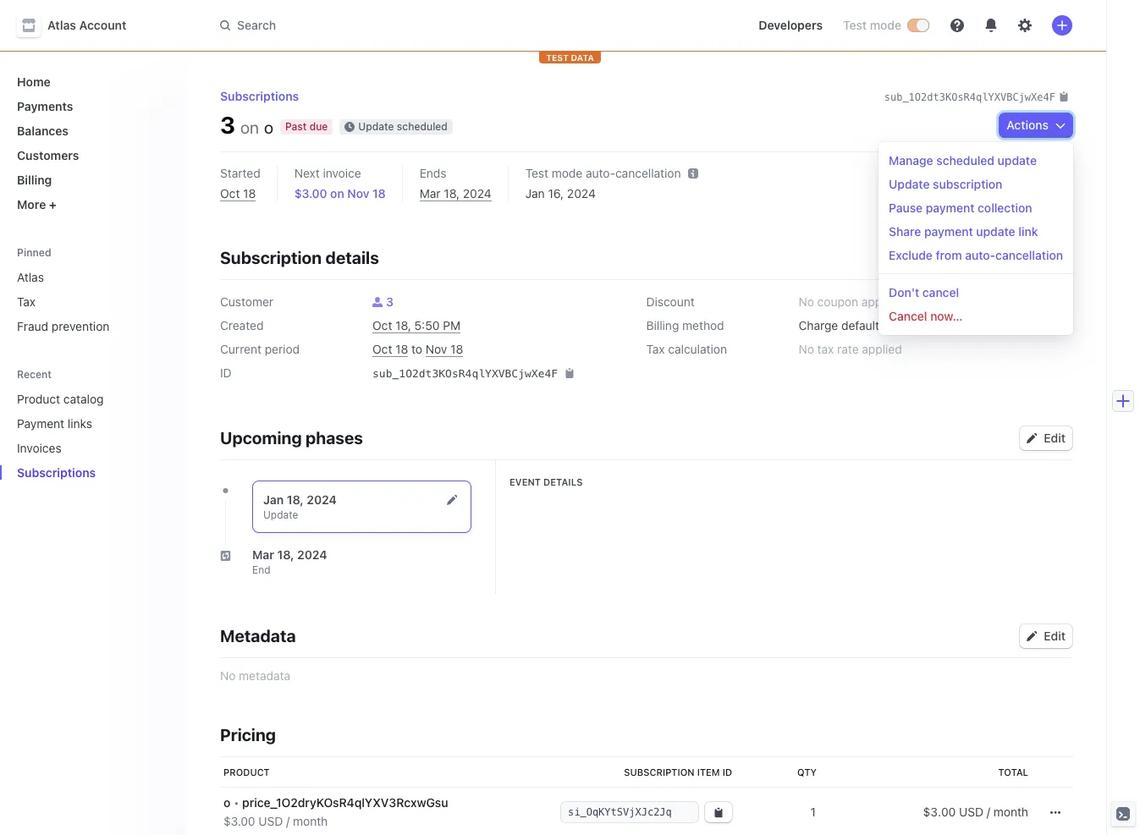 Task type: vqa. For each thing, say whether or not it's contained in the screenshot.
will to the bottom
no



Task type: describe. For each thing, give the bounding box(es) containing it.
update scheduled
[[358, 120, 448, 133]]

no for no coupon applied
[[799, 295, 815, 309]]

18 left to
[[396, 342, 408, 356]]

atlas for atlas
[[17, 270, 44, 285]]

1 horizontal spatial subscriptions
[[220, 89, 299, 103]]

1 vertical spatial applied
[[862, 342, 902, 356]]

oct 18, 5:50 pm
[[373, 318, 461, 333]]

rate
[[838, 342, 859, 356]]

edit for metadata
[[1044, 629, 1066, 644]]

charge default payment method
[[799, 318, 975, 333]]

next
[[294, 166, 320, 180]]

payment
[[17, 417, 64, 431]]

test mode auto-cancellation
[[526, 166, 681, 180]]

exclude from auto-cancellation button
[[882, 244, 1070, 268]]

scheduled for update
[[397, 120, 448, 133]]

tax link
[[10, 288, 173, 316]]

home link
[[10, 68, 173, 96]]

3 on o
[[220, 111, 274, 139]]

subscription details
[[220, 248, 379, 268]]

don't cancel button
[[882, 281, 1070, 305]]

data
[[571, 53, 594, 63]]

payment links
[[17, 417, 92, 431]]

subscription for subscription details
[[220, 248, 322, 268]]

metadata
[[220, 627, 296, 646]]

1 horizontal spatial 3 link
[[373, 294, 394, 311]]

account
[[79, 18, 127, 32]]

2024 for jan 18, 2024
[[307, 493, 337, 507]]

tax calculation
[[647, 342, 727, 356]]

test data
[[546, 53, 594, 63]]

2024 for jan 16, 2024
[[567, 186, 596, 201]]

payments
[[17, 99, 73, 113]]

payments link
[[10, 92, 173, 120]]

settings image
[[1019, 19, 1032, 32]]

18, inside ends mar 18, 2024
[[444, 186, 460, 201]]

pause payment collection button
[[882, 196, 1070, 220]]

catalog
[[63, 392, 104, 406]]

no metadata
[[220, 669, 291, 683]]

tax for tax calculation
[[647, 342, 665, 356]]

invoices link
[[10, 434, 149, 462]]

no for no tax rate applied
[[799, 342, 815, 356]]

0 horizontal spatial oct 18 button
[[220, 185, 256, 202]]

price_1o2drykosr4qlyxv3rcxwgsu
[[242, 796, 448, 810]]

prevention
[[52, 319, 110, 334]]

pinned element
[[10, 263, 173, 340]]

test for test mode
[[843, 18, 867, 32]]

svg image for actions
[[1056, 120, 1066, 131]]

update subscription link
[[882, 173, 1070, 196]]

2 horizontal spatial $3.00
[[924, 805, 956, 820]]

charge
[[799, 318, 839, 333]]

cancel
[[889, 309, 928, 323]]

3 for 3 on o
[[220, 111, 235, 139]]

auto- for from
[[966, 248, 996, 263]]

0 horizontal spatial update
[[263, 509, 298, 522]]

nov 18 button
[[426, 341, 463, 358]]

1 method from the left
[[683, 318, 725, 333]]

0 vertical spatial applied
[[862, 295, 902, 309]]

payment for pause
[[926, 201, 975, 215]]

oct for oct 18, 5:50 pm
[[373, 318, 392, 333]]

no tax rate applied
[[799, 342, 902, 356]]

don't
[[889, 285, 920, 300]]

subscription
[[933, 177, 1003, 191]]

o inside o • price_1o2drykosr4qlyxv3rcxwgsu $3.00 usd / month
[[224, 796, 231, 810]]

update subscription
[[889, 177, 1003, 191]]

pinned
[[17, 246, 51, 259]]

edit link for upcoming phases
[[1021, 427, 1073, 450]]

tax
[[818, 342, 834, 356]]

item
[[697, 767, 720, 778]]

ends mar 18, 2024
[[420, 166, 492, 201]]

2 method from the left
[[934, 318, 975, 333]]

jan for jan 18, 2024
[[263, 493, 284, 507]]

/ inside o • price_1o2drykosr4qlyxv3rcxwgsu $3.00 usd / month
[[286, 815, 290, 829]]

mar inside ends mar 18, 2024
[[420, 186, 441, 201]]

jan 16, 2024
[[526, 186, 596, 201]]

billing method
[[647, 318, 725, 333]]

o inside 3 on o
[[264, 118, 274, 137]]

period
[[265, 342, 300, 356]]

fraud
[[17, 319, 48, 334]]

mar inside mar 18, 2024 end
[[252, 548, 274, 562]]

details for subscription details
[[326, 248, 379, 268]]

more +
[[17, 197, 57, 212]]

on inside 3 on o
[[240, 118, 259, 137]]

share payment update link
[[889, 224, 1039, 239]]

phases
[[306, 428, 363, 448]]

current period
[[220, 342, 300, 356]]

16,
[[548, 186, 564, 201]]

edit link for metadata
[[1021, 625, 1073, 649]]

Search text field
[[210, 10, 688, 41]]

18, for oct 18, 5:50 pm
[[396, 318, 411, 333]]

product catalog
[[17, 392, 104, 406]]

started
[[220, 166, 261, 180]]

pinned navigation links element
[[10, 246, 173, 340]]

manage scheduled update button
[[882, 149, 1070, 173]]

atlas account button
[[17, 14, 143, 37]]

customer
[[220, 295, 274, 309]]

started oct 18
[[220, 166, 261, 201]]

event details
[[510, 477, 583, 488]]

$3.00 inside the next invoice $3.00 on nov 18
[[294, 186, 327, 201]]

invoices
[[17, 441, 62, 456]]

billing for billing
[[17, 173, 52, 187]]

update for update subscription
[[889, 177, 930, 191]]

default
[[842, 318, 880, 333]]

past
[[285, 120, 307, 133]]

payment links link
[[10, 410, 149, 438]]

month inside o • price_1o2drykosr4qlyxv3rcxwgsu $3.00 usd / month
[[293, 815, 328, 829]]

0 vertical spatial subscriptions link
[[220, 89, 299, 103]]

manage scheduled update
[[889, 153, 1037, 168]]

actions button
[[1000, 114, 1073, 137]]

balances link
[[10, 117, 173, 145]]

18 down pm
[[451, 342, 463, 356]]

18, for jan 18, 2024
[[287, 493, 304, 507]]

fraud prevention
[[17, 319, 110, 334]]

exclude
[[889, 248, 933, 263]]

cancel
[[923, 285, 960, 300]]

product catalog link
[[10, 385, 149, 413]]

Search search field
[[210, 10, 688, 41]]

developers link
[[752, 12, 830, 39]]

0 horizontal spatial sub_1o2dt3kosr4qlyxvbcjwxe4f
[[373, 368, 558, 380]]

recent
[[17, 368, 52, 381]]

customers link
[[10, 141, 173, 169]]

2 vertical spatial svg image
[[1051, 808, 1061, 818]]

oct inside started oct 18
[[220, 186, 240, 201]]

from
[[936, 248, 962, 263]]

mar 18, 2024 button
[[420, 185, 492, 202]]

pricing
[[220, 726, 276, 745]]

billing for billing method
[[647, 318, 679, 333]]

don't cancel
[[889, 285, 960, 300]]

coupon
[[818, 295, 859, 309]]

1 horizontal spatial month
[[994, 805, 1029, 820]]



Task type: locate. For each thing, give the bounding box(es) containing it.
nov
[[348, 186, 370, 201], [426, 342, 447, 356]]

recent navigation links element
[[0, 368, 186, 487]]

1 horizontal spatial id
[[723, 767, 732, 778]]

0 horizontal spatial month
[[293, 815, 328, 829]]

1 horizontal spatial tax
[[647, 342, 665, 356]]

update for payment
[[977, 224, 1016, 239]]

mode left the help image
[[870, 18, 902, 32]]

0 vertical spatial mode
[[870, 18, 902, 32]]

subscription for subscription item id
[[624, 767, 695, 778]]

discount
[[647, 295, 695, 309]]

1 horizontal spatial atlas
[[47, 18, 76, 32]]

1 vertical spatial no
[[799, 342, 815, 356]]

0 vertical spatial details
[[326, 248, 379, 268]]

1 vertical spatial update
[[889, 177, 930, 191]]

scheduled for manage
[[937, 153, 995, 168]]

/
[[987, 805, 991, 820], [286, 815, 290, 829]]

0 vertical spatial billing
[[17, 173, 52, 187]]

oct 18 button down the started
[[220, 185, 256, 202]]

2024 for mar 18, 2024 end
[[297, 548, 327, 562]]

payment inside 'button'
[[926, 201, 975, 215]]

0 horizontal spatial subscription
[[220, 248, 322, 268]]

details right event
[[544, 477, 583, 488]]

0 vertical spatial no
[[799, 295, 815, 309]]

18, down upcoming phases on the left bottom
[[287, 493, 304, 507]]

cancel now …
[[889, 309, 963, 323]]

id
[[220, 366, 232, 380], [723, 767, 732, 778]]

mar 18, 2024 end
[[252, 548, 327, 577]]

applied up charge default payment method
[[862, 295, 902, 309]]

method up calculation on the top of page
[[683, 318, 725, 333]]

18
[[243, 186, 256, 201], [373, 186, 386, 201], [396, 342, 408, 356], [451, 342, 463, 356]]

core navigation links element
[[10, 68, 173, 218]]

tax inside pinned element
[[17, 295, 36, 309]]

oct
[[220, 186, 240, 201], [373, 318, 392, 333], [373, 342, 392, 356]]

sub_1o2dt3kosr4qlyxvbcjwxe4f up manage scheduled update
[[885, 91, 1056, 103]]

scheduled inside manage scheduled update button
[[937, 153, 995, 168]]

oct 18 to nov 18
[[373, 342, 463, 356]]

1 vertical spatial atlas
[[17, 270, 44, 285]]

product for product catalog
[[17, 392, 60, 406]]

payment up from
[[925, 224, 974, 239]]

billing inside core navigation links element
[[17, 173, 52, 187]]

1 horizontal spatial nov
[[426, 342, 447, 356]]

o left past
[[264, 118, 274, 137]]

invoice
[[323, 166, 361, 180]]

1 vertical spatial test
[[526, 166, 549, 180]]

3 for 3
[[386, 295, 394, 309]]

0 horizontal spatial tax
[[17, 295, 36, 309]]

test up 16,
[[526, 166, 549, 180]]

nov down invoice
[[348, 186, 370, 201]]

1 horizontal spatial 3
[[386, 295, 394, 309]]

on down invoice
[[330, 186, 344, 201]]

current
[[220, 342, 262, 356]]

update
[[998, 153, 1037, 168], [977, 224, 1016, 239]]

0 vertical spatial subscriptions
[[220, 89, 299, 103]]

links
[[68, 417, 92, 431]]

method
[[683, 318, 725, 333], [934, 318, 975, 333]]

no coupon applied
[[799, 295, 902, 309]]

1 vertical spatial jan
[[263, 493, 284, 507]]

manage
[[889, 153, 934, 168]]

1 vertical spatial scheduled
[[937, 153, 995, 168]]

0 vertical spatial update
[[358, 120, 394, 133]]

oct for oct 18 to nov 18
[[373, 342, 392, 356]]

due
[[310, 120, 328, 133]]

product up payment
[[17, 392, 60, 406]]

18, for mar 18, 2024 end
[[277, 548, 294, 562]]

on left past
[[240, 118, 259, 137]]

0 vertical spatial product
[[17, 392, 60, 406]]

billing link
[[10, 166, 173, 194]]

•
[[234, 796, 239, 810]]

product
[[17, 392, 60, 406], [224, 767, 270, 778]]

test for test mode auto-cancellation
[[526, 166, 549, 180]]

0 vertical spatial 3
[[220, 111, 235, 139]]

1 horizontal spatial oct 18 button
[[373, 341, 408, 358]]

payment down the 'don't'
[[883, 318, 930, 333]]

atlas for atlas account
[[47, 18, 76, 32]]

nov right to
[[426, 342, 447, 356]]

on
[[240, 118, 259, 137], [330, 186, 344, 201]]

share
[[889, 224, 922, 239]]

1 horizontal spatial svg image
[[1027, 632, 1038, 642]]

3 up oct 18, 5:50 pm
[[386, 295, 394, 309]]

month down total on the right bottom of the page
[[994, 805, 1029, 820]]

None text field
[[561, 803, 699, 823]]

0 horizontal spatial atlas
[[17, 270, 44, 285]]

no up charge
[[799, 295, 815, 309]]

qty
[[798, 767, 817, 778]]

svg image
[[1027, 632, 1038, 642], [714, 808, 724, 818]]

1 vertical spatial edit link
[[1021, 625, 1073, 649]]

collection
[[978, 201, 1033, 215]]

0 horizontal spatial details
[[326, 248, 379, 268]]

exclude from auto-cancellation
[[889, 248, 1064, 263]]

oct 18 button
[[220, 185, 256, 202], [373, 341, 408, 358]]

0 horizontal spatial test
[[526, 166, 549, 180]]

payment for share
[[925, 224, 974, 239]]

oct up oct 18 to nov 18
[[373, 318, 392, 333]]

oct down the started
[[220, 186, 240, 201]]

2024 down phases
[[307, 493, 337, 507]]

jan down upcoming
[[263, 493, 284, 507]]

3 link up the started
[[220, 111, 235, 139]]

0 vertical spatial auto-
[[586, 166, 616, 180]]

18, down jan 18, 2024
[[277, 548, 294, 562]]

0 vertical spatial jan
[[526, 186, 545, 201]]

1 vertical spatial nov
[[426, 342, 447, 356]]

jan left 16,
[[526, 186, 545, 201]]

update for scheduled
[[998, 153, 1037, 168]]

1 vertical spatial subscriptions
[[17, 466, 96, 480]]

edit for upcoming phases
[[1044, 431, 1066, 445]]

$3.00 inside o • price_1o2drykosr4qlyxv3rcxwgsu $3.00 usd / month
[[224, 815, 255, 829]]

svg image inside actions popup button
[[1056, 120, 1066, 131]]

0 vertical spatial edit
[[1044, 431, 1066, 445]]

atlas link
[[10, 263, 173, 291]]

2 vertical spatial oct
[[373, 342, 392, 356]]

pm
[[443, 318, 461, 333]]

1 edit link from the top
[[1021, 427, 1073, 450]]

0 horizontal spatial cancellation
[[616, 166, 681, 180]]

no left "tax"
[[799, 342, 815, 356]]

payment down update subscription
[[926, 201, 975, 215]]

18 down the started
[[243, 186, 256, 201]]

1 horizontal spatial update
[[358, 120, 394, 133]]

sub_1o2dt3kosr4qlyxvbcjwxe4f button
[[885, 88, 1069, 105]]

update down the collection
[[977, 224, 1016, 239]]

recent element
[[0, 385, 186, 487]]

to
[[412, 342, 423, 356]]

1 vertical spatial o
[[224, 796, 231, 810]]

tax for tax
[[17, 295, 36, 309]]

mode
[[870, 18, 902, 32], [552, 166, 583, 180]]

subscription left the 'item'
[[624, 767, 695, 778]]

1 vertical spatial on
[[330, 186, 344, 201]]

1 vertical spatial mode
[[552, 166, 583, 180]]

tax up fraud
[[17, 295, 36, 309]]

sub_1o2dt3kosr4qlyxvbcjwxe4f down the nov 18 button
[[373, 368, 558, 380]]

sub_1o2dt3kosr4qlyxvbcjwxe4f
[[885, 91, 1056, 103], [373, 368, 558, 380]]

product for product
[[224, 767, 270, 778]]

more
[[17, 197, 46, 212]]

oct inside oct 18, 5:50 pm button
[[373, 318, 392, 333]]

no
[[799, 295, 815, 309], [799, 342, 815, 356], [220, 669, 236, 683]]

18, inside button
[[396, 318, 411, 333]]

1 vertical spatial edit
[[1044, 629, 1066, 644]]

1 vertical spatial subscription
[[624, 767, 695, 778]]

0 horizontal spatial id
[[220, 366, 232, 380]]

1 horizontal spatial usd
[[960, 805, 984, 820]]

0 vertical spatial tax
[[17, 295, 36, 309]]

scheduled up "ends"
[[397, 120, 448, 133]]

billing up 'more +'
[[17, 173, 52, 187]]

update right due
[[358, 120, 394, 133]]

subscriptions up 3 on o on the top
[[220, 89, 299, 103]]

o
[[264, 118, 274, 137], [224, 796, 231, 810]]

svg image inside the edit link
[[1027, 434, 1038, 444]]

2024 down jan 18, 2024
[[297, 548, 327, 562]]

atlas inside 'button'
[[47, 18, 76, 32]]

atlas left account
[[47, 18, 76, 32]]

1 horizontal spatial mar
[[420, 186, 441, 201]]

0 vertical spatial edit link
[[1021, 427, 1073, 450]]

oct left to
[[373, 342, 392, 356]]

test mode
[[843, 18, 902, 32]]

usd inside o • price_1o2drykosr4qlyxv3rcxwgsu $3.00 usd / month
[[259, 815, 283, 829]]

5:50
[[415, 318, 440, 333]]

svg image for edit
[[1027, 434, 1038, 444]]

0 vertical spatial update
[[998, 153, 1037, 168]]

18, inside mar 18, 2024 end
[[277, 548, 294, 562]]

1 vertical spatial svg image
[[1027, 434, 1038, 444]]

mar
[[420, 186, 441, 201], [252, 548, 274, 562]]

scheduled up subscription
[[937, 153, 995, 168]]

auto- inside the 'exclude from auto-cancellation' button
[[966, 248, 996, 263]]

0 horizontal spatial usd
[[259, 815, 283, 829]]

1 vertical spatial payment
[[925, 224, 974, 239]]

0 horizontal spatial jan
[[263, 493, 284, 507]]

0 vertical spatial svg image
[[1027, 632, 1038, 642]]

0 horizontal spatial subscriptions link
[[10, 459, 149, 487]]

2 vertical spatial payment
[[883, 318, 930, 333]]

1 horizontal spatial auto-
[[966, 248, 996, 263]]

subscription up customer
[[220, 248, 322, 268]]

svg image
[[1056, 120, 1066, 131], [1027, 434, 1038, 444], [1051, 808, 1061, 818]]

2024 left 16,
[[463, 186, 492, 201]]

no for no metadata
[[220, 669, 236, 683]]

help image
[[951, 19, 964, 32]]

0 vertical spatial svg image
[[1056, 120, 1066, 131]]

subscriptions inside recent element
[[17, 466, 96, 480]]

subscriptions link down the invoices
[[10, 459, 149, 487]]

18 down update scheduled
[[373, 186, 386, 201]]

notifications image
[[985, 19, 998, 32]]

1 horizontal spatial jan
[[526, 186, 545, 201]]

usd
[[960, 805, 984, 820], [259, 815, 283, 829]]

0 horizontal spatial on
[[240, 118, 259, 137]]

atlas down pinned
[[17, 270, 44, 285]]

product up • at the left of page
[[224, 767, 270, 778]]

on inside the next invoice $3.00 on nov 18
[[330, 186, 344, 201]]

0 horizontal spatial scheduled
[[397, 120, 448, 133]]

event
[[510, 477, 541, 488]]

1 vertical spatial details
[[544, 477, 583, 488]]

home
[[17, 75, 51, 89]]

2024 inside ends mar 18, 2024
[[463, 186, 492, 201]]

1 horizontal spatial test
[[843, 18, 867, 32]]

update down jan 18, 2024
[[263, 509, 298, 522]]

pause
[[889, 201, 923, 215]]

0 horizontal spatial o
[[224, 796, 231, 810]]

test
[[843, 18, 867, 32], [526, 166, 549, 180]]

cancellation inside button
[[996, 248, 1064, 263]]

applied down charge default payment method
[[862, 342, 902, 356]]

o left • at the left of page
[[224, 796, 231, 810]]

oct 18, 5:50 pm button
[[373, 318, 461, 334]]

1 horizontal spatial on
[[330, 186, 344, 201]]

0 horizontal spatial svg image
[[714, 808, 724, 818]]

o • price_1o2drykosr4qlyxv3rcxwgsu $3.00 usd / month
[[224, 796, 448, 829]]

0 vertical spatial o
[[264, 118, 274, 137]]

no left metadata
[[220, 669, 236, 683]]

1 horizontal spatial billing
[[647, 318, 679, 333]]

next invoice $3.00 on nov 18
[[294, 166, 386, 201]]

1 horizontal spatial subscription
[[624, 767, 695, 778]]

mode for test mode
[[870, 18, 902, 32]]

1 vertical spatial mar
[[252, 548, 274, 562]]

0 vertical spatial test
[[843, 18, 867, 32]]

0 vertical spatial on
[[240, 118, 259, 137]]

18, left 5:50
[[396, 318, 411, 333]]

0 horizontal spatial product
[[17, 392, 60, 406]]

2024 right 16,
[[567, 186, 596, 201]]

18, down "ends"
[[444, 186, 460, 201]]

product inside recent element
[[17, 392, 60, 406]]

calculation
[[668, 342, 727, 356]]

1 vertical spatial subscriptions link
[[10, 459, 149, 487]]

1 vertical spatial svg image
[[714, 808, 724, 818]]

update down manage
[[889, 177, 930, 191]]

1 vertical spatial billing
[[647, 318, 679, 333]]

0 horizontal spatial mode
[[552, 166, 583, 180]]

1 vertical spatial tax
[[647, 342, 665, 356]]

month down price_1o2drykosr4qlyxv3rcxwgsu
[[293, 815, 328, 829]]

cancellation for exclude from auto-cancellation
[[996, 248, 1064, 263]]

fraud prevention link
[[10, 312, 173, 340]]

3 up the started
[[220, 111, 235, 139]]

auto- for mode
[[586, 166, 616, 180]]

18 inside the next invoice $3.00 on nov 18
[[373, 186, 386, 201]]

id right the 'item'
[[723, 767, 732, 778]]

details for event details
[[544, 477, 583, 488]]

18 inside started oct 18
[[243, 186, 256, 201]]

test
[[546, 53, 569, 63]]

mode up jan 16, 2024
[[552, 166, 583, 180]]

test right "developers"
[[843, 18, 867, 32]]

1 edit from the top
[[1044, 431, 1066, 445]]

tax down billing method
[[647, 342, 665, 356]]

0 horizontal spatial mar
[[252, 548, 274, 562]]

0 horizontal spatial billing
[[17, 173, 52, 187]]

1 horizontal spatial details
[[544, 477, 583, 488]]

mar up 'end'
[[252, 548, 274, 562]]

2 vertical spatial no
[[220, 669, 236, 683]]

subscription item id
[[624, 767, 732, 778]]

auto- down share payment update link button
[[966, 248, 996, 263]]

2024 inside mar 18, 2024 end
[[297, 548, 327, 562]]

oct 18 button left to
[[373, 341, 408, 358]]

mode for test mode auto-cancellation
[[552, 166, 583, 180]]

id down current
[[220, 366, 232, 380]]

auto- up jan 16, 2024
[[586, 166, 616, 180]]

applied
[[862, 295, 902, 309], [862, 342, 902, 356]]

1 horizontal spatial product
[[224, 767, 270, 778]]

jan 18, 2024
[[263, 493, 337, 507]]

link
[[1019, 224, 1039, 239]]

0 vertical spatial id
[[220, 366, 232, 380]]

subscriptions link up 3 on o on the top
[[220, 89, 299, 103]]

actions
[[1007, 118, 1049, 132]]

2 edit from the top
[[1044, 629, 1066, 644]]

jan for jan 16, 2024
[[526, 186, 545, 201]]

update down actions
[[998, 153, 1037, 168]]

0 vertical spatial mar
[[420, 186, 441, 201]]

1 horizontal spatial o
[[264, 118, 274, 137]]

mar down "ends"
[[420, 186, 441, 201]]

cancellation for test mode auto-cancellation
[[616, 166, 681, 180]]

atlas inside pinned element
[[17, 270, 44, 285]]

sub_1o2dt3kosr4qlyxvbcjwxe4f inside button
[[885, 91, 1056, 103]]

0 horizontal spatial 3 link
[[220, 111, 235, 139]]

0 horizontal spatial $3.00
[[224, 815, 255, 829]]

3 link up oct 18, 5:50 pm
[[373, 294, 394, 311]]

0 horizontal spatial subscriptions
[[17, 466, 96, 480]]

0 vertical spatial oct
[[220, 186, 240, 201]]

0 vertical spatial oct 18 button
[[220, 185, 256, 202]]

scheduled
[[397, 120, 448, 133], [937, 153, 995, 168]]

3 link
[[220, 111, 235, 139], [373, 294, 394, 311]]

edit link
[[1021, 427, 1073, 450], [1021, 625, 1073, 649]]

2 edit link from the top
[[1021, 625, 1073, 649]]

1 vertical spatial sub_1o2dt3kosr4qlyxvbcjwxe4f
[[373, 368, 558, 380]]

nov inside the next invoice $3.00 on nov 18
[[348, 186, 370, 201]]

$3.00 usd / month
[[924, 805, 1029, 820]]

1
[[810, 805, 817, 820]]

method down cancel
[[934, 318, 975, 333]]

subscriptions
[[220, 89, 299, 103], [17, 466, 96, 480]]

1 vertical spatial id
[[723, 767, 732, 778]]

1 vertical spatial oct 18 button
[[373, 341, 408, 358]]

month
[[994, 805, 1029, 820], [293, 815, 328, 829]]

metadata
[[239, 669, 291, 683]]

1 horizontal spatial /
[[987, 805, 991, 820]]

billing down discount
[[647, 318, 679, 333]]

end
[[252, 564, 271, 577]]

total
[[999, 767, 1029, 778]]

details down the next invoice $3.00 on nov 18
[[326, 248, 379, 268]]

+
[[49, 197, 57, 212]]

created
[[220, 318, 264, 333]]

subscriptions down the invoices
[[17, 466, 96, 480]]

update for update scheduled
[[358, 120, 394, 133]]

payment inside button
[[925, 224, 974, 239]]

details
[[326, 248, 379, 268], [544, 477, 583, 488]]

billing
[[17, 173, 52, 187], [647, 318, 679, 333]]



